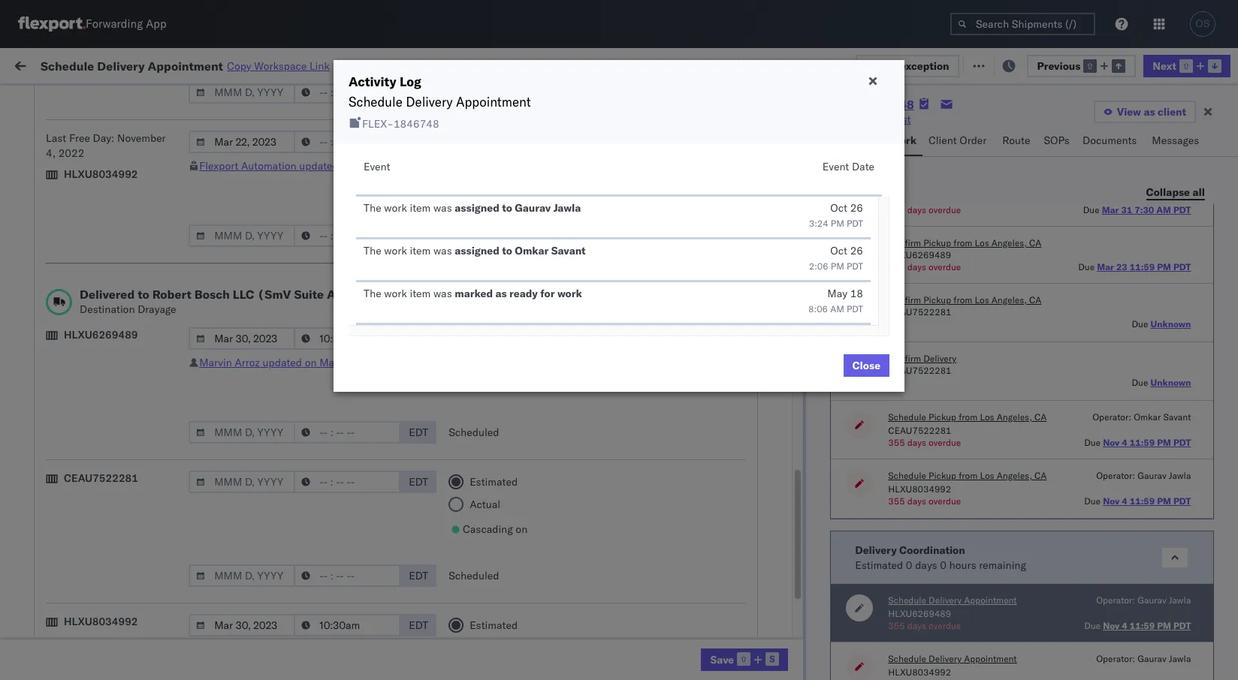 Task type: vqa. For each thing, say whether or not it's contained in the screenshot.
work,
yes



Task type: locate. For each thing, give the bounding box(es) containing it.
confirm inside confirm pickup from los angeles, ca hlxu6269489
[[888, 237, 921, 249]]

1 edt from the top
[[409, 332, 428, 346]]

1 vertical spatial flex-2130387
[[830, 547, 908, 561]]

4 mmm d, yyyy text field from the top
[[189, 615, 295, 637]]

4 -- : -- -- text field from the top
[[294, 471, 401, 494]]

11:59 pm pst, dec 13, 2022 up 4:00 pm pst, dec 23, 2022
[[242, 382, 386, 396]]

0 horizontal spatial omkar
[[515, 244, 549, 258]]

-- : -- -- text field up the a) in the left top of the page
[[294, 225, 401, 247]]

1 vertical spatial 355 days overdue
[[888, 496, 961, 507]]

as
[[1144, 105, 1155, 119], [496, 287, 507, 301]]

2 vertical spatial flex-2130387
[[830, 614, 908, 627]]

26 for assigned to omkar savant
[[850, 244, 863, 258]]

pst, up 6:00 am pst, dec 24, 2022
[[286, 415, 309, 429]]

0 vertical spatial schedule delivery appointment link
[[35, 248, 185, 263]]

3:24
[[809, 218, 829, 229]]

work right import
[[164, 58, 191, 72]]

2 assigned from the top
[[455, 244, 500, 258]]

1 vertical spatial clearance
[[116, 308, 165, 321]]

1 vertical spatial 26
[[850, 244, 863, 258]]

gvcu5265864 up nyku9743990
[[926, 613, 1000, 627]]

assigned for assigned to gaurav jawla
[[455, 201, 500, 215]]

Search Work text field
[[732, 54, 896, 76]]

2 vertical spatial to
[[138, 287, 149, 302]]

item down the work item was assigned to gaurav jawla at the top
[[410, 244, 431, 258]]

3 gaura from the top
[[1211, 250, 1238, 263]]

1889466 down close button
[[862, 382, 908, 396]]

pst, for sixth "schedule pickup from los angeles, ca" link
[[293, 580, 316, 594]]

0 vertical spatial 13,
[[341, 349, 357, 363]]

unknown down 'mar 23 11:59 pm pdt' button
[[1151, 319, 1191, 330]]

gaurav
[[669, 59, 705, 73], [515, 201, 551, 215], [1138, 470, 1167, 482], [1138, 595, 1167, 606], [1138, 654, 1167, 665]]

work for the work item was assigned to omkar savant
[[384, 244, 407, 258]]

numbers for mbl/mawb numbers
[[1078, 122, 1115, 134]]

angeles, inside confirm pickup from los angeles, ca hlxu6269489
[[992, 237, 1027, 249]]

1 vertical spatial savant
[[1163, 412, 1191, 423]]

2 ceau7522281, hlxu6269489, hlxu8034992 from the top
[[926, 216, 1159, 230]]

2 test123456 from the top
[[1023, 250, 1087, 263]]

2023 right 12,
[[357, 481, 383, 495]]

all
[[1193, 185, 1205, 199]]

pst, down 4:00 pm pst, dec 23, 2022
[[287, 448, 310, 462]]

1 vertical spatial the
[[364, 244, 381, 258]]

resize handle column header
[[215, 116, 233, 681], [382, 116, 400, 681], [434, 116, 452, 681], [532, 116, 550, 681], [630, 116, 648, 681], [780, 116, 798, 681], [900, 116, 918, 681], [998, 116, 1016, 681], [1186, 116, 1204, 681], [1200, 116, 1218, 681]]

11:00 pm pst, nov 8, 2022
[[242, 316, 379, 329]]

lagerfeld down flex-1662119
[[806, 614, 851, 627]]

pdt,
[[294, 151, 318, 164], [293, 184, 317, 197], [293, 217, 317, 230], [293, 250, 317, 263], [293, 283, 317, 296]]

-- : -- -- text field for 4th mmm d, yyyy text box from the top
[[294, 471, 401, 494]]

ceau7522281, up confirm pickup from los angeles, ca hlxu6269489
[[926, 216, 1003, 230]]

2 cascading on from the top
[[463, 379, 528, 393]]

1 vertical spatial due nov 4 11:59 pm pdt
[[1084, 496, 1191, 507]]

355 for ceau7522281
[[888, 437, 905, 449]]

karl
[[784, 514, 803, 528], [784, 547, 803, 561], [784, 614, 803, 627], [784, 647, 803, 660]]

work up 1660288
[[890, 134, 917, 147]]

schedule delivery appointment link
[[35, 248, 185, 263], [35, 381, 185, 396], [35, 513, 185, 528]]

0 vertical spatial gaura
[[1211, 151, 1238, 164]]

assigned for assigned to omkar savant
[[455, 244, 500, 258]]

1 was from the top
[[433, 201, 452, 215]]

pickup inside the schedule pickup from rotterdam, netherlands
[[82, 539, 114, 553]]

ceau7522281, down confirm pickup from los angeles, ca hlxu6269489
[[926, 283, 1003, 296]]

12:00 am pdt, aug 19, 2022
[[242, 151, 388, 164]]

2023 up 8:30 pm pst, jan 28, 2023
[[357, 580, 383, 594]]

snooze
[[407, 122, 437, 134]]

0 vertical spatial due nov 4 11:59 pm pdt
[[1084, 437, 1191, 449]]

1889466 for 4:00 pm pst, dec 23, 2022
[[862, 415, 908, 429]]

0 vertical spatial nov 4 11:59 pm pdt button
[[1103, 437, 1191, 449]]

flex-1889466
[[830, 349, 908, 363], [830, 382, 908, 396], [830, 415, 908, 429], [830, 448, 908, 462]]

1889466 down the may 18 8:06 am pdt
[[862, 349, 908, 363]]

activity log down 205 on track
[[349, 74, 421, 89]]

scheduled
[[449, 86, 499, 99], [449, 229, 499, 243], [449, 426, 499, 440], [449, 570, 499, 583]]

6:00 am pst, dec 24, 2022
[[242, 448, 380, 462]]

may
[[356, 159, 376, 173], [827, 287, 848, 301], [319, 356, 340, 370]]

confirm pickup from los angeles, ca button up confirm delivery
[[35, 406, 213, 438]]

2 vertical spatial due nov 4 11:59 pm pdt
[[1084, 621, 1191, 632]]

hlxu6269489 inside confirm pickup from los angeles, ca hlxu6269489
[[888, 249, 951, 261]]

delivery up confirm pickup from los angeles, ca
[[82, 381, 120, 395]]

2022 inside last free day: november 4, 2022
[[58, 147, 84, 160]]

upload customs clearance documents link for 11:00 pm pst, nov 8, 2022
[[35, 307, 213, 337]]

test123456 for gaura
[[1023, 250, 1087, 263]]

0 horizontal spatial numbers
[[926, 128, 963, 140]]

days for 'mar 23 11:59 pm pdt' button
[[907, 261, 926, 273]]

-- : -- -- text field down the a) in the left top of the page
[[294, 328, 401, 350]]

2 vertical spatial upload customs clearance documents
[[35, 605, 165, 634]]

flex-1889466 up flex-1893174
[[830, 448, 908, 462]]

flexport. image
[[18, 17, 86, 32]]

1 vertical spatial 355
[[888, 496, 905, 507]]

1 vertical spatial to
[[502, 244, 512, 258]]

4 ocean fcl from the top
[[460, 283, 512, 296]]

1889466 up 1893174
[[862, 448, 908, 462]]

1893174
[[862, 481, 908, 495]]

delivery
[[97, 58, 145, 73], [406, 94, 453, 110], [82, 249, 120, 263], [924, 353, 957, 364], [82, 381, 120, 395], [76, 447, 114, 461], [82, 514, 120, 527], [855, 544, 897, 557], [929, 595, 962, 606], [929, 654, 962, 665]]

unknown button down 'mar 23 11:59 pm pdt' button
[[1151, 319, 1191, 330]]

5 ocean fcl from the top
[[460, 316, 512, 329]]

0 vertical spatial unknown
[[1151, 319, 1191, 330]]

oct 26 3:24 pm pdt
[[809, 201, 863, 229]]

from inside the schedule pickup from rotterdam, netherlands
[[117, 539, 139, 553]]

2 ceau7522281, from the top
[[926, 216, 1003, 230]]

5 schedule pickup from los angeles, ca link from the top
[[35, 472, 213, 502]]

1 horizontal spatial as
[[1144, 105, 1155, 119]]

1 355 days overdue from the top
[[888, 437, 961, 449]]

confirm inside button
[[35, 447, 73, 461]]

12 fcl from the top
[[493, 614, 512, 627]]

nov 4 11:59 pm pdt button
[[1103, 437, 1191, 449], [1103, 496, 1191, 507], [1103, 621, 1191, 632]]

2 unknown button from the top
[[1151, 377, 1191, 388]]

event
[[364, 160, 390, 174], [823, 160, 849, 174]]

close
[[852, 359, 881, 373]]

days inside delivery coordination estimated 0 days 0 hours remaining
[[915, 559, 937, 572]]

26 inside oct 26 3:24 pm pdt
[[850, 201, 863, 215]]

overdue for hlxu6269489
[[929, 621, 961, 632]]

sops button
[[1038, 127, 1077, 156]]

mar for mar 23 11:59 pm pdt
[[1097, 261, 1114, 273]]

pst, up 4:00 pm pst, dec 23, 2022
[[293, 382, 316, 396]]

work for my work
[[43, 54, 82, 76]]

confirm up the 216
[[888, 237, 921, 249]]

due mar 23 11:59 pm pdt
[[1078, 261, 1191, 273]]

1 vertical spatial 24,
[[338, 580, 354, 594]]

3 scheduled from the top
[[449, 426, 499, 440]]

bosch ocean test link
[[825, 112, 911, 127]]

4
[[1122, 437, 1128, 449], [1122, 496, 1128, 507], [1122, 621, 1128, 632]]

1 vertical spatial assigned
[[455, 244, 500, 258]]

2 ocean fcl from the top
[[460, 217, 512, 230]]

collapse all
[[1146, 185, 1205, 199]]

jawla
[[708, 59, 735, 73], [554, 201, 581, 215], [1169, 470, 1191, 482], [1169, 595, 1191, 606], [1169, 654, 1191, 665]]

1 vertical spatial unknown
[[1151, 377, 1191, 388]]

2 upload from the top
[[35, 308, 69, 321]]

numbers inside container numbers
[[926, 128, 963, 140]]

upload customs clearance documents link down schedule pickup from rotterdam, netherlands button
[[35, 605, 213, 635]]

pst, down 6:00 am pst, dec 24, 2022
[[293, 481, 316, 495]]

13, up '23,'
[[341, 382, 357, 396]]

pickup inside confirm pickup from los angeles, ca
[[76, 407, 108, 420]]

3 upload from the top
[[35, 605, 69, 619]]

upload customs clearance documents link down workitem button
[[35, 142, 213, 172]]

ceau7522281, hlxu6269489, hlxu8034992 for 6th "schedule pickup from los angeles, ca" link from the bottom
[[926, 183, 1159, 197]]

mmm d, yyyy text field down copy
[[189, 81, 295, 104]]

2 1889466 from the top
[[862, 382, 908, 396]]

ceau7522281, hlxu6269489, hlxu8034992 for 11:00 pm pst, nov 8, 2022 upload customs clearance documents link
[[926, 316, 1159, 329]]

pdt
[[409, 86, 428, 99], [409, 135, 428, 149], [1174, 204, 1191, 216], [847, 218, 863, 229], [409, 229, 428, 243], [847, 261, 863, 272], [1174, 261, 1191, 273], [847, 304, 863, 315], [1174, 437, 1191, 449], [1174, 496, 1191, 507], [1174, 621, 1191, 632]]

1 uetu5238478 from the top
[[1006, 349, 1079, 362]]

2 vertical spatial gaura
[[1211, 250, 1238, 263]]

confirm pickup from los angeles, ca button for hlxu6269489
[[888, 237, 1042, 249]]

log inside button
[[384, 59, 401, 73]]

collapse all button
[[1137, 181, 1214, 204]]

flex-1846748 down the 216
[[830, 283, 908, 296]]

schedule delivery appointment link up the schedule pickup from rotterdam, netherlands
[[35, 513, 185, 528]]

upload customs clearance documents for 11:00
[[35, 308, 165, 336]]

msdu7304509
[[926, 481, 1002, 494]]

MMM D, YYYY text field
[[189, 81, 295, 104], [189, 225, 295, 247], [189, 328, 295, 350], [189, 471, 295, 494]]

0 horizontal spatial 23
[[342, 356, 355, 370]]

26
[[850, 201, 863, 215], [850, 244, 863, 258]]

0 horizontal spatial event
[[364, 160, 390, 174]]

oct inside oct 26 3:24 pm pdt
[[830, 201, 848, 215]]

schedule delivery appointment link for integration
[[35, 513, 185, 528]]

scheduled for 2nd -- : -- -- text field from the bottom of the page
[[449, 570, 499, 583]]

customs down workitem button
[[71, 142, 114, 156]]

flex-2130387 up flex-1662119
[[830, 547, 908, 561]]

ceau7522281 right close
[[888, 365, 952, 376]]

due nov 4 11:59 pm pdt for ceau7522281
[[1084, 437, 1191, 449]]

for right the 'ready'
[[540, 287, 555, 301]]

0 horizontal spatial exception
[[900, 59, 949, 73]]

schedule pickup from los angeles, ca link
[[35, 175, 213, 205], [35, 208, 213, 238], [35, 274, 213, 304], [35, 340, 213, 370], [35, 472, 213, 502], [35, 571, 213, 601]]

am right 12:00 at the left
[[274, 151, 291, 164]]

3 -- : -- -- text field from the top
[[294, 565, 401, 588]]

omkar
[[515, 244, 549, 258], [1134, 412, 1161, 423]]

clearance down workitem button
[[116, 142, 165, 156]]

fcl
[[493, 184, 512, 197], [493, 217, 512, 230], [493, 250, 512, 263], [493, 283, 512, 296], [493, 316, 512, 329], [493, 382, 512, 396], [493, 415, 512, 429], [493, 448, 512, 462], [493, 481, 512, 495], [493, 514, 512, 528], [493, 580, 512, 594], [493, 614, 512, 627]]

days
[[907, 204, 926, 216], [907, 261, 926, 273], [907, 437, 926, 449], [907, 496, 926, 507], [915, 559, 937, 572], [907, 621, 926, 632]]

delivery up snooze
[[406, 94, 453, 110]]

may for pdt
[[356, 159, 376, 173]]

1 vertical spatial 2130387
[[862, 547, 908, 561]]

file exception down search shipments (/) text box
[[981, 58, 1051, 72]]

3 upload customs clearance documents from the top
[[35, 605, 165, 634]]

work
[[43, 54, 82, 76], [384, 201, 407, 215], [384, 244, 407, 258], [384, 287, 407, 301], [557, 287, 582, 301]]

4 integration test account - karl lagerfeld from the top
[[655, 647, 851, 660]]

dec for schedule pickup from los angeles, ca
[[318, 349, 338, 363]]

overdue down msdu7304509 on the bottom right
[[929, 496, 961, 507]]

netherlands
[[35, 554, 93, 568]]

-- : -- -- text field for second mmm d, yyyy text box
[[294, 225, 401, 247]]

upload customs clearance documents button for 12:00 am pdt, aug 19, 2022
[[35, 142, 213, 173]]

1 hlxu6269489, from the top
[[1006, 183, 1082, 197]]

client
[[1158, 105, 1186, 119]]

2 vertical spatial clearance
[[116, 605, 165, 619]]

2 mmm d, yyyy text field from the top
[[189, 225, 295, 247]]

1889466 for 6:00 am pst, dec 24, 2022
[[862, 448, 908, 462]]

0 vertical spatial clearance
[[116, 142, 165, 156]]

5 ceau7522281, from the top
[[926, 316, 1003, 329]]

1 gaura from the top
[[1211, 151, 1238, 164]]

2 item from the top
[[410, 244, 431, 258]]

0 vertical spatial unknown button
[[1151, 319, 1191, 330]]

0 vertical spatial jan
[[318, 481, 335, 495]]

1 due nov 4 11:59 pm pdt from the top
[[1084, 437, 1191, 449]]

to inside delivered to robert bosch llc (smv suite a) destination drayage
[[138, 287, 149, 302]]

1 upload customs clearance documents button from the top
[[35, 142, 213, 173]]

4 scheduled from the top
[[449, 570, 499, 583]]

confirm delivery link
[[35, 447, 114, 462]]

flex-1846748 down 209
[[830, 217, 908, 230]]

4 1889466 from the top
[[862, 448, 908, 462]]

pm inside oct 26 3:24 pm pdt
[[831, 218, 844, 229]]

exception
[[1002, 58, 1051, 72], [900, 59, 949, 73]]

0 horizontal spatial 0
[[906, 559, 913, 572]]

1 vertical spatial was
[[433, 244, 452, 258]]

flexport automation updated on may 18 button
[[199, 159, 392, 173]]

-- : -- -- text field up 28,
[[294, 565, 401, 588]]

0 vertical spatial 355
[[888, 437, 905, 449]]

import work button
[[122, 48, 197, 82]]

dec left '23,'
[[312, 415, 332, 429]]

flex-1889466 for 6:00 am pst, dec 24, 2022
[[830, 448, 908, 462]]

clearance down robert
[[116, 308, 165, 321]]

0 horizontal spatial savant
[[551, 244, 586, 258]]

24, up 28,
[[338, 580, 354, 594]]

marvin arroz updated on may 23 button
[[199, 356, 355, 370]]

oct 26 2:06 pm pdt
[[809, 244, 863, 272]]

schedule pickup from los angeles, ca for fifth "schedule pickup from los angeles, ca" link
[[35, 473, 203, 502]]

next button
[[1144, 54, 1231, 77]]

scheduled for -- : -- -- text box corresponding to 3rd mmm d, yyyy text field from the bottom
[[449, 426, 499, 440]]

confirm for confirm pickup from los angeles, ca
[[35, 407, 73, 420]]

3 customs from the top
[[71, 605, 114, 619]]

copy
[[227, 59, 251, 73]]

1 customs from the top
[[71, 142, 114, 156]]

-- : -- -- text field for 3rd mmm d, yyyy text field from the bottom
[[294, 422, 401, 444]]

4 for ceau7522281
[[1122, 437, 1128, 449]]

may inside the may 18 8:06 am pdt
[[827, 287, 848, 301]]

0 vertical spatial maeu9408431
[[1023, 514, 1099, 528]]

flex-
[[825, 97, 862, 112], [362, 117, 394, 131], [830, 151, 862, 164], [830, 184, 862, 197], [830, 217, 862, 230], [830, 250, 862, 263], [830, 283, 862, 296], [830, 316, 862, 329], [830, 349, 862, 363], [830, 382, 862, 396], [830, 415, 862, 429], [830, 448, 862, 462], [830, 481, 862, 495], [830, 514, 862, 528], [830, 547, 862, 561], [830, 580, 862, 594], [830, 614, 862, 627], [830, 647, 862, 660]]

1 cascading on from the top
[[463, 183, 528, 196]]

19,
[[343, 151, 359, 164]]

item for assigned to gaurav jawla
[[410, 201, 431, 215]]

2 horizontal spatial may
[[827, 287, 848, 301]]

9 ocean fcl from the top
[[460, 481, 512, 495]]

pm inside oct 26 2:06 pm pdt
[[831, 261, 844, 272]]

coordination
[[900, 544, 965, 557]]

MMM D, YYYY text field
[[189, 131, 295, 153], [189, 422, 295, 444], [189, 565, 295, 588], [189, 615, 295, 637]]

-- : -- -- text field down "205"
[[294, 81, 401, 104]]

1 vertical spatial may
[[827, 287, 848, 301]]

ca
[[35, 190, 49, 204], [35, 224, 49, 237], [1029, 237, 1042, 249], [35, 290, 49, 303], [1029, 295, 1042, 306], [35, 356, 49, 369], [1035, 412, 1047, 423], [35, 422, 49, 435], [1035, 470, 1047, 482], [35, 488, 49, 502], [35, 587, 49, 601]]

2 vertical spatial confirm pickup from los angeles, ca button
[[35, 406, 213, 438]]

24, for 2023
[[338, 580, 354, 594]]

schedule pickup from los angeles, ca for 4th "schedule pickup from los angeles, ca" link
[[35, 341, 203, 369]]

2 vertical spatial 355 days overdue
[[888, 621, 961, 632]]

pdt inside oct 26 2:06 pm pdt
[[847, 261, 863, 272]]

2 due nov 4 11:59 pm pdt from the top
[[1084, 496, 1191, 507]]

3 was from the top
[[433, 287, 452, 301]]

flex-2130387
[[830, 514, 908, 528], [830, 547, 908, 561], [830, 614, 908, 627]]

file exception button
[[958, 54, 1061, 76], [958, 54, 1061, 76], [856, 54, 959, 77], [856, 54, 959, 77]]

2 vertical spatial 4
[[1122, 621, 1128, 632]]

2 vertical spatial jan
[[312, 614, 329, 627]]

8:30
[[242, 614, 265, 627]]

ceau7522281, for 6th "schedule pickup from los angeles, ca" link from the bottom
[[926, 183, 1003, 197]]

was left marked
[[433, 287, 452, 301]]

4 hlxu6269489, from the top
[[1006, 283, 1082, 296]]

2 resize handle column header from the left
[[382, 116, 400, 681]]

1 vertical spatial 18
[[850, 287, 863, 301]]

edt for first -- : -- -- text field from the bottom of the page
[[409, 619, 428, 633]]

3 -- : -- -- text field from the top
[[294, 422, 401, 444]]

delivery right close button
[[924, 353, 957, 364]]

delivery inside delivery coordination estimated 0 days 0 hours remaining
[[855, 544, 897, 557]]

4 for hlxu6269489
[[1122, 621, 1128, 632]]

los
[[142, 175, 158, 189], [142, 209, 158, 222], [975, 237, 989, 249], [142, 275, 158, 288], [975, 295, 989, 306], [142, 341, 158, 354], [136, 407, 152, 420], [980, 412, 995, 423], [980, 470, 995, 482], [142, 473, 158, 487], [142, 572, 158, 586]]

1662119
[[862, 580, 908, 594]]

item left marked
[[410, 287, 431, 301]]

activity log up no
[[346, 59, 401, 73]]

flex-1889466 down the may 18 8:06 am pdt
[[830, 349, 908, 363]]

2130387 down 1893174
[[862, 514, 908, 528]]

1 vertical spatial confirm pickup from los angeles, ca button
[[888, 295, 1042, 307]]

0 vertical spatial item
[[410, 201, 431, 215]]

schedule pickup from rotterdam, netherlands
[[35, 539, 195, 568]]

updated for arroz
[[263, 356, 302, 370]]

0 vertical spatial omka
[[1211, 217, 1238, 230]]

days up 1893174
[[907, 437, 926, 449]]

lhuu7894563, for schedule pickup from los angeles, ca
[[926, 349, 1003, 362]]

activity left track
[[346, 59, 381, 73]]

24, for 2022
[[335, 448, 351, 462]]

0 vertical spatial log
[[384, 59, 401, 73]]

1 vertical spatial abcdefg78456546
[[1023, 415, 1124, 429]]

flex-1893174 button
[[806, 478, 911, 499], [806, 478, 911, 499]]

28,
[[331, 614, 348, 627]]

maeu9408431 up zimu3048342
[[1023, 614, 1099, 627]]

dec up 11:59 pm pst, jan 12, 2023
[[313, 448, 332, 462]]

1660288
[[862, 151, 908, 164]]

1 vertical spatial customs
[[71, 308, 114, 321]]

1 horizontal spatial event
[[823, 160, 849, 174]]

pst, for 11:00 pm pst, nov 8, 2022 upload customs clearance documents link
[[293, 316, 316, 329]]

oct down oct 26 3:24 pm pdt on the right
[[830, 244, 848, 258]]

from inside confirm pickup from los angeles, ca hlxu6269489
[[954, 237, 973, 249]]

documents down the last
[[35, 157, 89, 171]]

1 vertical spatial as
[[496, 287, 507, 301]]

9 fcl from the top
[[493, 481, 512, 495]]

upload customs clearance documents down the schedule pickup from rotterdam, netherlands
[[35, 605, 165, 634]]

355 days overdue up nyku9743990
[[888, 621, 961, 632]]

3 1889466 from the top
[[862, 415, 908, 429]]

1 vertical spatial unknown button
[[1151, 377, 1191, 388]]

0 vertical spatial cascading
[[463, 183, 513, 196]]

overdue up nyku9743990
[[929, 621, 961, 632]]

pst, down 11:59 pm pst, jan 24, 2023
[[286, 614, 309, 627]]

11 fcl from the top
[[493, 580, 512, 594]]

cascading on for pdt
[[463, 183, 528, 196]]

2 vertical spatial abcdefg78456546
[[1023, 448, 1124, 462]]

3 account from the top
[[732, 614, 772, 627]]

1846748
[[862, 97, 914, 112], [394, 117, 439, 131], [862, 184, 908, 197], [862, 217, 908, 230], [862, 250, 908, 263], [862, 283, 908, 296], [862, 316, 908, 329]]

2 4 from the top
[[1122, 496, 1128, 507]]

2 cascading from the top
[[463, 379, 513, 393]]

activity
[[346, 59, 381, 73], [349, 74, 397, 89]]

1 upload customs clearance documents link from the top
[[35, 142, 213, 172]]

savant
[[551, 244, 586, 258], [1163, 412, 1191, 423]]

1 lagerfeld from the top
[[806, 514, 851, 528]]

the for the work item was marked as ready for work
[[364, 287, 381, 301]]

work inside button
[[164, 58, 191, 72]]

0 vertical spatial confirm pickup from los angeles, ca button
[[888, 237, 1042, 249]]

0 vertical spatial mar
[[1102, 204, 1119, 216]]

2 event from the left
[[823, 160, 849, 174]]

confirm for confirm pickup from los angeles, ca ceau7522281 due unknown
[[888, 295, 921, 306]]

1 vertical spatial maeu9408431
[[1023, 547, 1099, 561]]

mar for mar 31 7:30 am pdt
[[1102, 204, 1119, 216]]

(smv
[[257, 287, 291, 302]]

lagerfeld up flex-1662119
[[806, 547, 851, 561]]

-- : -- -- text field down 11:59 pm pst, jan 24, 2023
[[294, 615, 401, 637]]

angeles, inside confirm pickup from los angeles, ca ceau7522281 due unknown
[[992, 295, 1027, 306]]

the work item was assigned to gaurav jawla
[[364, 201, 581, 215]]

pickup inside confirm pickup from los angeles, ca hlxu6269489
[[924, 237, 951, 249]]

3 the from the top
[[364, 287, 381, 301]]

2 vertical spatial schedule delivery appointment link
[[35, 513, 185, 528]]

1 horizontal spatial may
[[356, 159, 376, 173]]

risk
[[311, 58, 329, 72]]

2 11:59 pm pdt, nov 4, 2022 from the top
[[242, 217, 380, 230]]

flex-1889466 down close button
[[830, 382, 908, 396]]

2 overdue from the top
[[929, 261, 961, 273]]

confirm inside confirm pickup from los angeles, ca
[[35, 407, 73, 420]]

2 -- : -- -- text field from the top
[[294, 328, 401, 350]]

confirm inside confirm pickup from los angeles, ca ceau7522281 due unknown
[[888, 295, 921, 306]]

jan for 24,
[[318, 580, 335, 594]]

import work
[[128, 58, 191, 72]]

8:06
[[808, 304, 828, 315]]

2 upload customs clearance documents button from the top
[[35, 307, 213, 339]]

in
[[225, 93, 233, 104]]

2 vertical spatial gvcu5265864
[[926, 613, 1000, 627]]

due nov 4 11:59 pm pdt for hlxu6269489
[[1084, 621, 1191, 632]]

jan left 12,
[[318, 481, 335, 495]]

oct
[[830, 201, 848, 215], [830, 244, 848, 258]]

2023 right 28,
[[350, 614, 376, 627]]

2 customs from the top
[[71, 308, 114, 321]]

2 vertical spatial cascading on
[[463, 523, 528, 537]]

delivery coordination estimated 0 days 0 hours remaining
[[855, 544, 1026, 572]]

ceau7522281 down 216 days overdue
[[888, 307, 952, 318]]

2 vertical spatial test123456
[[1023, 283, 1087, 296]]

batch action
[[1154, 58, 1219, 72]]

11:59 pm pst, dec 13, 2022 down "11:00 pm pst, nov 8, 2022"
[[242, 349, 386, 363]]

4 overdue from the top
[[929, 496, 961, 507]]

2 11:59 pm pst, dec 13, 2022 from the top
[[242, 382, 386, 396]]

oct inside oct 26 2:06 pm pdt
[[830, 244, 848, 258]]

1 event from the left
[[364, 160, 390, 174]]

0 vertical spatial upload customs clearance documents button
[[35, 142, 213, 173]]

jan left 28,
[[312, 614, 329, 627]]

0 horizontal spatial may
[[319, 356, 340, 370]]

message (0)
[[203, 58, 264, 72]]

1 ocean fcl from the top
[[460, 184, 512, 197]]

updated right arroz
[[263, 356, 302, 370]]

work for the work item was assigned to gaurav jawla
[[384, 201, 407, 215]]

los inside confirm pickup from los angeles, ca
[[136, 407, 152, 420]]

oct for the work item was assigned to gaurav jawla
[[830, 201, 848, 215]]

confirm for confirm delivery ceau7522281 due unknown
[[888, 353, 921, 364]]

0 vertical spatial as
[[1144, 105, 1155, 119]]

1 -- : -- -- text field from the top
[[294, 81, 401, 104]]

26 down oct 26 3:24 pm pdt on the right
[[850, 244, 863, 258]]

may for edt
[[319, 356, 340, 370]]

progress
[[235, 93, 273, 104]]

schedule delivery appointment
[[349, 94, 531, 110], [35, 249, 185, 263], [35, 381, 185, 395], [35, 514, 185, 527], [888, 595, 1017, 606], [888, 654, 1017, 665]]

2 was from the top
[[433, 244, 452, 258]]

1 lhuu7894563, from the top
[[926, 349, 1003, 362]]

205 on track
[[346, 58, 407, 72]]

work
[[164, 58, 191, 72], [890, 134, 917, 147]]

estimated inside delivery coordination estimated 0 days 0 hours remaining
[[855, 559, 903, 572]]

1 0 from the left
[[906, 559, 913, 572]]

1 vertical spatial schedule delivery appointment link
[[35, 381, 185, 396]]

file exception up flex-1846748 link
[[879, 59, 949, 73]]

due inside confirm pickup from los angeles, ca ceau7522281 due unknown
[[1132, 319, 1148, 330]]

-- : -- -- text field
[[294, 131, 401, 153], [294, 225, 401, 247], [294, 422, 401, 444], [294, 471, 401, 494]]

2 355 from the top
[[888, 496, 905, 507]]

confirm pickup from los angeles, ca button up 216 days overdue
[[888, 237, 1042, 249]]

0 vertical spatial flex-2130387
[[830, 514, 908, 528]]

exception down search shipments (/) text box
[[1002, 58, 1051, 72]]

1 vertical spatial mar
[[1097, 261, 1114, 273]]

0 horizontal spatial as
[[496, 287, 507, 301]]

zimu3048342
[[1023, 647, 1095, 660]]

link
[[309, 59, 330, 73]]

pdt inside the may 18 8:06 am pdt
[[847, 304, 863, 315]]

2 vertical spatial cascading
[[463, 523, 513, 537]]

am
[[274, 151, 291, 164], [1157, 204, 1171, 216], [830, 304, 844, 315], [267, 448, 285, 462]]

1 horizontal spatial for
[[540, 287, 555, 301]]

1 vertical spatial 2023
[[357, 580, 383, 594]]

3 flex-2130387 from the top
[[830, 614, 908, 627]]

pickup inside confirm pickup from los angeles, ca ceau7522281 due unknown
[[924, 295, 951, 306]]

upload customs clearance documents button for 11:00 pm pst, nov 8, 2022
[[35, 307, 213, 339]]

bosch inside delivered to robert bosch llc (smv suite a) destination drayage
[[194, 287, 230, 302]]

delivery up flex-1662119
[[855, 544, 897, 557]]

confirm down the 216
[[888, 295, 921, 306]]

3 due nov 4 11:59 pm pdt from the top
[[1084, 621, 1191, 632]]

as left the 'ready'
[[496, 287, 507, 301]]

2 -- : -- -- text field from the top
[[294, 225, 401, 247]]

2 vertical spatial customs
[[71, 605, 114, 619]]

flex-1889466 for 4:00 pm pst, dec 23, 2022
[[830, 415, 908, 429]]

mar left '31'
[[1102, 204, 1119, 216]]

mbl/mawb numbers
[[1023, 122, 1115, 134]]

2 vertical spatial 355
[[888, 621, 905, 632]]

2130384
[[862, 647, 908, 660]]

jan for 28,
[[312, 614, 329, 627]]

0 vertical spatial 24,
[[335, 448, 351, 462]]

work inside "button"
[[890, 134, 917, 147]]

1 horizontal spatial 18
[[850, 287, 863, 301]]

abcdefg78456546 for 6:00 am pst, dec 24, 2022
[[1023, 448, 1124, 462]]

-- : -- -- text field
[[294, 81, 401, 104], [294, 328, 401, 350], [294, 565, 401, 588], [294, 615, 401, 637]]

days for mar 31 7:30 am pdt button
[[907, 204, 926, 216]]

confirm inside confirm delivery ceau7522281 due unknown
[[888, 353, 921, 364]]

customs down delivered
[[71, 308, 114, 321]]

24, down '23,'
[[335, 448, 351, 462]]

ready
[[115, 93, 142, 104]]

1 lhuu7894563, uetu5238478 from the top
[[926, 349, 1079, 362]]

cascading for edt
[[463, 523, 513, 537]]

mmm d, yyyy text field down 6:00
[[189, 471, 295, 494]]

mar
[[1102, 204, 1119, 216], [1097, 261, 1114, 273]]

4, inside last free day: november 4, 2022
[[46, 147, 56, 160]]

2 lhuu7894563, from the top
[[926, 382, 1003, 395]]

flex-1660288
[[830, 151, 908, 164]]

3 clearance from the top
[[116, 605, 165, 619]]

2 vertical spatial maeu9408431
[[1023, 614, 1099, 627]]

0 horizontal spatial work
[[164, 58, 191, 72]]

hlxu6269489 down 1662119
[[888, 609, 951, 620]]

0 vertical spatial 26
[[850, 201, 863, 215]]

due inside confirm delivery ceau7522281 due unknown
[[1132, 377, 1148, 388]]

upload for 12:00 am pdt, aug 19, 2022
[[35, 142, 69, 156]]

1 karl from the top
[[784, 514, 803, 528]]

23 down '31'
[[1117, 261, 1128, 273]]

1 vertical spatial 23
[[342, 356, 355, 370]]

cascading on for edt
[[463, 523, 528, 537]]

overdue for hlxu8034992
[[929, 496, 961, 507]]

documents down netherlands
[[35, 620, 89, 634]]

nov 4 11:59 pm pdt button for hlxu6269489
[[1103, 621, 1191, 632]]

lhuu7894563, uetu5238478 for schedule pickup from los angeles, ca
[[926, 349, 1079, 362]]

1889466 for 11:59 pm pst, dec 13, 2022
[[862, 382, 908, 396]]

abcdefg78456546 up operator: omkar savant
[[1023, 382, 1124, 396]]

0 vertical spatial assigned
[[455, 201, 500, 215]]

0 vertical spatial customs
[[71, 142, 114, 156]]

0 vertical spatial 2023
[[357, 481, 383, 495]]

assigned up marked
[[455, 244, 500, 258]]

may down "11:00 pm pst, nov 8, 2022"
[[319, 356, 340, 370]]

was for assigned to omkar savant
[[433, 244, 452, 258]]

gvcu5265864 down msdu7304509 on the bottom right
[[926, 514, 1000, 527]]

ceau7522281, hlxu6269489, hlxu8034992
[[926, 183, 1159, 197], [926, 216, 1159, 230], [926, 249, 1159, 263], [926, 283, 1159, 296], [926, 316, 1159, 329]]

26 inside oct 26 2:06 pm pdt
[[850, 244, 863, 258]]

3 item from the top
[[410, 287, 431, 301]]

7 resize handle column header from the left
[[900, 116, 918, 681]]

2023 for 11:59 pm pst, jan 24, 2023
[[357, 580, 383, 594]]

numbers down container
[[926, 128, 963, 140]]

355 days overdue down msdu7304509 on the bottom right
[[888, 496, 961, 507]]

maeu9408431
[[1023, 514, 1099, 528], [1023, 547, 1099, 561], [1023, 614, 1099, 627]]

1 item from the top
[[410, 201, 431, 215]]

nov 4 11:59 pm pdt button for ceau7522281
[[1103, 437, 1191, 449]]

2 vertical spatial was
[[433, 287, 452, 301]]

cascading
[[463, 183, 513, 196], [463, 379, 513, 393], [463, 523, 513, 537]]

-- : -- -- text field for first mmm d, yyyy text field
[[294, 131, 401, 153]]

0 horizontal spatial for
[[144, 93, 157, 104]]

was for marked as ready for work
[[433, 287, 452, 301]]

4 integration from the top
[[655, 647, 707, 660]]

1 vertical spatial cascading on
[[463, 379, 528, 393]]

upload customs clearance documents for 12:00
[[35, 142, 165, 171]]

1 -- : -- -- text field from the top
[[294, 131, 401, 153]]

delivery inside confirm delivery ceau7522281 due unknown
[[924, 353, 957, 364]]

route button
[[997, 127, 1038, 156]]

gvcu5265864 up abcd1234560
[[926, 547, 1000, 561]]

7 ocean fcl from the top
[[460, 415, 512, 429]]

1 abcdefg78456546 from the top
[[1023, 382, 1124, 396]]

pst, for 4th "schedule pickup from los angeles, ca" link
[[293, 349, 316, 363]]



Task type: describe. For each thing, give the bounding box(es) containing it.
1 schedule delivery appointment link from the top
[[35, 248, 185, 263]]

4 for hlxu8034992
[[1122, 496, 1128, 507]]

days for hlxu6269489 nov 4 11:59 pm pdt button
[[907, 621, 926, 632]]

gaura for test123456
[[1211, 250, 1238, 263]]

date
[[852, 160, 875, 174]]

12,
[[338, 481, 354, 495]]

2 edt from the top
[[409, 426, 428, 440]]

workitem button
[[9, 119, 218, 135]]

schedule pickup from los angeles, ca for 6th "schedule pickup from los angeles, ca" link from the bottom
[[35, 175, 203, 204]]

pst, for fifth "schedule pickup from los angeles, ca" link
[[293, 481, 316, 495]]

1 vertical spatial log
[[400, 74, 421, 89]]

3 mmm d, yyyy text field from the top
[[189, 565, 295, 588]]

close button
[[843, 355, 890, 377]]

no
[[356, 93, 368, 104]]

1 horizontal spatial file exception
[[981, 58, 1051, 72]]

lhuu7894563, uetu5238478 for confirm pickup from los angeles, ca
[[926, 415, 1079, 428]]

3 upload customs clearance documents link from the top
[[35, 605, 213, 635]]

am inside the may 18 8:06 am pdt
[[830, 304, 844, 315]]

11 ocean fcl from the top
[[460, 580, 512, 594]]

operator: omkar savant
[[1093, 412, 1191, 423]]

0 horizontal spatial file
[[879, 59, 898, 73]]

sops
[[1044, 134, 1070, 147]]

1 horizontal spatial savant
[[1163, 412, 1191, 423]]

messages
[[1152, 134, 1199, 147]]

hlxu6269489 up 209 days overdue
[[888, 192, 951, 204]]

2 uetu5238478 from the top
[[1006, 382, 1079, 395]]

activity inside "activity log" button
[[346, 59, 381, 73]]

updated for automation
[[299, 159, 339, 173]]

205
[[346, 58, 366, 72]]

ceau7522281 down confirm delivery link
[[64, 472, 138, 485]]

ocean inside "link"
[[858, 113, 888, 126]]

ceau7522281, hlxu6269489, hlxu8034992 for second "schedule pickup from los angeles, ca" link
[[926, 216, 1159, 230]]

flex-1846748 down no
[[362, 117, 439, 131]]

pdt, up suite
[[293, 250, 317, 263]]

12 ocean fcl from the top
[[460, 614, 512, 627]]

1 flex-1889466 from the top
[[830, 349, 908, 363]]

1 vertical spatial for
[[540, 287, 555, 301]]

26 for assigned to gaurav jawla
[[850, 201, 863, 215]]

ceau7522281, for fourth "schedule pickup from los angeles, ca" link from the bottom of the page
[[926, 283, 1003, 296]]

flex-1846748 link
[[825, 97, 914, 112]]

los inside confirm pickup from los angeles, ca hlxu6269489
[[975, 237, 989, 249]]

my
[[15, 54, 39, 76]]

5 resize handle column header from the left
[[630, 116, 648, 681]]

marked
[[455, 287, 493, 301]]

container numbers button
[[918, 113, 1001, 141]]

unknown inside confirm pickup from los angeles, ca ceau7522281 due unknown
[[1151, 319, 1191, 330]]

confirm for confirm pickup from los angeles, ca hlxu6269489
[[888, 237, 921, 249]]

unknown button for confirm pickup from los angeles, ca ceau7522281 due unknown
[[1151, 319, 1191, 330]]

snoozed
[[314, 93, 349, 104]]

last
[[46, 131, 66, 145]]

ceau7522281, for 11:00 pm pst, nov 8, 2022 upload customs clearance documents link
[[926, 316, 1003, 329]]

3 edt from the top
[[409, 476, 428, 489]]

760
[[277, 58, 297, 72]]

mbl/mawb
[[1023, 122, 1076, 134]]

bosch inside "link"
[[825, 113, 855, 126]]

8 fcl from the top
[[493, 448, 512, 462]]

5 fcl from the top
[[493, 316, 512, 329]]

4 11:59 pm pdt, nov 4, 2022 from the top
[[242, 283, 380, 296]]

schedule pickup from los angeles, ca for fourth "schedule pickup from los angeles, ca" link from the bottom of the page
[[35, 275, 203, 303]]

2 flex-2130387 from the top
[[830, 547, 908, 561]]

flex-1846748 right 2:06
[[830, 250, 908, 263]]

confirm delivery ceau7522281 due unknown
[[888, 353, 1191, 388]]

activity log button
[[346, 57, 401, 74]]

4 karl from the top
[[784, 647, 803, 660]]

0 horizontal spatial file exception
[[879, 59, 949, 73]]

flexport automation updated on may 18
[[199, 159, 392, 173]]

event date
[[823, 160, 875, 174]]

overdue for ceau7522281
[[929, 437, 961, 449]]

delivery right 2130384
[[929, 654, 962, 665]]

to for gaurav
[[502, 201, 512, 215]]

3 11:59 pm pdt, nov 4, 2022 from the top
[[242, 250, 380, 263]]

event for event
[[364, 160, 390, 174]]

may 18 8:06 am pdt
[[808, 287, 863, 315]]

upload for 11:00 pm pst, nov 8, 2022
[[35, 308, 69, 321]]

documents down view
[[1083, 134, 1137, 147]]

operator: for hlxu8034992's nov 4 11:59 pm pdt button
[[1096, 470, 1135, 482]]

due nov 4 11:59 pm pdt for hlxu8034992
[[1084, 496, 1191, 507]]

the for the work item was assigned to omkar savant
[[364, 244, 381, 258]]

ceau7522281 inside confirm delivery ceau7522281 due unknown
[[888, 365, 952, 376]]

actual
[[470, 498, 501, 512]]

delivery down confirm pickup from los angeles, ca
[[76, 447, 114, 461]]

collapse
[[1146, 185, 1190, 199]]

blocked,
[[185, 93, 223, 104]]

3 2130387 from the top
[[862, 614, 908, 627]]

2 2130387 from the top
[[862, 547, 908, 561]]

dec for confirm delivery
[[313, 448, 332, 462]]

ca inside confirm pickup from los angeles, ca
[[35, 422, 49, 435]]

8 resize handle column header from the left
[[998, 116, 1016, 681]]

1 gvcu5265864 from the top
[[926, 514, 1000, 527]]

flex-1846748 down date
[[830, 184, 908, 197]]

1 1889466 from the top
[[862, 349, 908, 363]]

1 horizontal spatial file
[[981, 58, 1000, 72]]

1 account from the top
[[732, 514, 772, 528]]

1 vertical spatial confirm delivery button
[[35, 447, 114, 463]]

documents down the destination
[[35, 323, 89, 336]]

10 resize handle column header from the left
[[1200, 116, 1218, 681]]

uetu5238478 for confirm delivery
[[1006, 448, 1079, 461]]

0 horizontal spatial 18
[[379, 159, 392, 173]]

next
[[1153, 59, 1177, 73]]

216 days overdue
[[888, 261, 961, 273]]

actions
[[1182, 122, 1213, 134]]

test123456 for omka
[[1023, 217, 1087, 230]]

flex-1893174
[[830, 481, 908, 495]]

abcd1234560
[[926, 580, 1000, 594]]

days for nov 4 11:59 pm pdt button associated with ceau7522281
[[907, 437, 926, 449]]

11:59 pm pst, jan 12, 2023
[[242, 481, 383, 495]]

aug
[[320, 151, 340, 164]]

2 karl from the top
[[784, 547, 803, 561]]

los inside confirm pickup from los angeles, ca ceau7522281 due unknown
[[975, 295, 989, 306]]

customs for 11:00
[[71, 308, 114, 321]]

item for marked as ready for work
[[410, 287, 431, 301]]

2 13, from the top
[[341, 382, 357, 396]]

1 integration from the top
[[655, 514, 707, 528]]

am right 6:00
[[267, 448, 285, 462]]

delivered to robert bosch llc (smv suite a) destination drayage
[[80, 287, 343, 316]]

2 gaura from the top
[[1211, 184, 1238, 197]]

2 integration test account - karl lagerfeld from the top
[[655, 547, 851, 561]]

10 fcl from the top
[[493, 514, 512, 528]]

--
[[1023, 580, 1036, 594]]

item for assigned to omkar savant
[[410, 244, 431, 258]]

a)
[[327, 287, 343, 302]]

ca inside confirm pickup from los angeles, ca hlxu6269489
[[1029, 237, 1042, 249]]

client order
[[929, 134, 987, 147]]

8:30 pm pst, jan 28, 2023
[[242, 614, 376, 627]]

3 ceau7522281, from the top
[[926, 249, 1003, 263]]

am down collapse
[[1157, 204, 1171, 216]]

operator: for nov 4 11:59 pm pdt button associated with ceau7522281
[[1093, 412, 1132, 423]]

2 maeu9408431 from the top
[[1023, 547, 1099, 561]]

1 vertical spatial activity log
[[349, 74, 421, 89]]

edt for 2nd -- : -- -- text field from the top
[[409, 332, 428, 346]]

0 vertical spatial savant
[[551, 244, 586, 258]]

3 ocean fcl from the top
[[460, 250, 512, 263]]

schedule pickup from rotterdam, netherlands link
[[35, 538, 213, 568]]

cascading for pdt
[[463, 183, 513, 196]]

client
[[929, 134, 957, 147]]

ceau7522281, for second "schedule pickup from los angeles, ca" link
[[926, 216, 1003, 230]]

confirm pickup from los angeles, ca
[[35, 407, 196, 435]]

confirm for confirm delivery
[[35, 447, 73, 461]]

1 horizontal spatial omkar
[[1134, 412, 1161, 423]]

3 mmm d, yyyy text field from the top
[[189, 328, 295, 350]]

lhuu7894563, for confirm delivery
[[926, 448, 1003, 461]]

forwarding app
[[86, 17, 167, 31]]

flex-1846748 up summary
[[825, 97, 914, 112]]

355 days overdue for hlxu6269489
[[888, 621, 961, 632]]

days for hlxu8034992's nov 4 11:59 pm pdt button
[[907, 496, 926, 507]]

filtered
[[15, 92, 52, 106]]

18 inside the may 18 8:06 am pdt
[[850, 287, 863, 301]]

216
[[888, 261, 905, 273]]

app
[[146, 17, 167, 31]]

pdt, down 'flexport automation updated on may 18' button
[[293, 184, 317, 197]]

1 11:59 pm pdt, nov 4, 2022 from the top
[[242, 184, 380, 197]]

6 ocean fcl from the top
[[460, 382, 512, 396]]

12:00
[[242, 151, 271, 164]]

1 horizontal spatial 23
[[1117, 261, 1128, 273]]

2 mmm d, yyyy text field from the top
[[189, 422, 295, 444]]

3 karl from the top
[[784, 614, 803, 627]]

1 mmm d, yyyy text field from the top
[[189, 131, 295, 153]]

delivery down abcd1234560
[[929, 595, 962, 606]]

snoozed : no
[[314, 93, 368, 104]]

0 vertical spatial for
[[144, 93, 157, 104]]

the work item was marked as ready for work
[[364, 287, 582, 301]]

1 integration test account - karl lagerfeld from the top
[[655, 514, 851, 528]]

suite
[[294, 287, 324, 302]]

confirm delivery
[[35, 447, 114, 461]]

unknown inside confirm delivery ceau7522281 due unknown
[[1151, 377, 1191, 388]]

3 test123456 from the top
[[1023, 283, 1087, 296]]

deadline button
[[234, 119, 385, 135]]

355 for hlxu6269489
[[888, 621, 905, 632]]

pdt, down 'flexport automation updated on may 18'
[[293, 217, 317, 230]]

deadline
[[242, 122, 278, 134]]

scheduled for 4th -- : -- -- text field from the bottom of the page
[[449, 86, 499, 99]]

caiu7969337
[[926, 150, 996, 164]]

7 fcl from the top
[[493, 415, 512, 429]]

flex-1846748 down the may 18 8:06 am pdt
[[830, 316, 908, 329]]

8 ocean fcl from the top
[[460, 448, 512, 462]]

hlxu6269489 down the destination
[[64, 328, 138, 342]]

drayage
[[138, 303, 176, 316]]

5 hlxu6269489, from the top
[[1006, 316, 1082, 329]]

uetu5238478 for schedule pickup from los angeles, ca
[[1006, 349, 1079, 362]]

was for assigned to gaurav jawla
[[433, 201, 452, 215]]

work,
[[159, 93, 183, 104]]

os
[[1196, 18, 1210, 29]]

4 lagerfeld from the top
[[806, 647, 851, 660]]

llc
[[233, 287, 254, 302]]

1 maeu9408431 from the top
[[1023, 514, 1099, 528]]

dec up '23,'
[[318, 382, 338, 396]]

forwarding app link
[[18, 17, 167, 32]]

2023 for 11:59 pm pst, jan 12, 2023
[[357, 481, 383, 495]]

uetu5238478 for confirm pickup from los angeles, ca
[[1006, 415, 1079, 428]]

status
[[82, 93, 109, 104]]

upload customs clearance documents link for 12:00 am pdt, aug 19, 2022
[[35, 142, 213, 172]]

ceau7522281 inside confirm pickup from los angeles, ca ceau7522281 due unknown
[[888, 307, 952, 318]]

2 hlxu6269489, from the top
[[1006, 216, 1082, 230]]

11:59 pm pst, jan 24, 2023
[[242, 580, 383, 594]]

the for the work item was assigned to gaurav jawla
[[364, 201, 381, 215]]

abcdefg78456546 for 4:00 pm pst, dec 23, 2022
[[1023, 415, 1124, 429]]

flex-2130384
[[830, 647, 908, 660]]

1 vertical spatial activity
[[349, 74, 397, 89]]

workspace
[[254, 59, 307, 73]]

355 for hlxu8034992
[[888, 496, 905, 507]]

1 horizontal spatial confirm delivery button
[[888, 353, 957, 365]]

hours
[[949, 559, 976, 572]]

1 fcl from the top
[[493, 184, 512, 197]]

from inside confirm pickup from los angeles, ca ceau7522281 due unknown
[[954, 295, 973, 306]]

delivery up ready
[[97, 58, 145, 73]]

view as client
[[1117, 105, 1186, 119]]

6 schedule pickup from los angeles, ca link from the top
[[35, 571, 213, 601]]

angeles, inside confirm pickup from los angeles, ca
[[155, 407, 196, 420]]

1 2130387 from the top
[[862, 514, 908, 528]]

0 vertical spatial activity log
[[346, 59, 401, 73]]

3 resize handle column header from the left
[[434, 116, 452, 681]]

track
[[383, 58, 407, 72]]

1 flex-2130387 from the top
[[830, 514, 908, 528]]

previous button
[[1027, 54, 1136, 77]]

6 resize handle column header from the left
[[780, 116, 798, 681]]

schedule delivery appointment link for bosch
[[35, 381, 185, 396]]

2023 for 8:30 pm pst, jan 28, 2023
[[350, 614, 376, 627]]

1 schedule pickup from los angeles, ca link from the top
[[35, 175, 213, 205]]

schedule inside the schedule pickup from rotterdam, netherlands
[[35, 539, 79, 553]]

pdt, left aug
[[294, 151, 318, 164]]

355 days overdue for hlxu8034992
[[888, 496, 961, 507]]

flexport
[[199, 159, 239, 173]]

2 account from the top
[[732, 547, 772, 561]]

ca inside confirm pickup from los angeles, ca ceau7522281 due unknown
[[1029, 295, 1042, 306]]

1 resize handle column header from the left
[[215, 116, 233, 681]]

rotterdam,
[[142, 539, 195, 553]]

delivery up delivered
[[82, 249, 120, 263]]

6 fcl from the top
[[493, 382, 512, 396]]

4 mmm d, yyyy text field from the top
[[189, 471, 295, 494]]

delivered
[[80, 287, 135, 302]]

209 days overdue
[[888, 204, 961, 216]]

3 ceau7522281, hlxu6269489, hlxu8034992 from the top
[[926, 249, 1159, 263]]

consignee
[[725, 481, 775, 495]]

numbers for container numbers
[[926, 128, 963, 140]]

as inside view as client button
[[1144, 105, 1155, 119]]

mbl/mawb numbers button
[[1016, 119, 1189, 135]]

save
[[710, 653, 734, 667]]

3 maeu9408431 from the top
[[1023, 614, 1099, 627]]

dec for confirm pickup from los angeles, ca
[[312, 415, 332, 429]]

10 ocean fcl from the top
[[460, 514, 512, 528]]

gaura for ymluw236679313
[[1211, 151, 1238, 164]]

bookings test consignee
[[655, 481, 775, 495]]

6:00
[[242, 448, 265, 462]]

my work
[[15, 54, 82, 76]]

filtered by:
[[15, 92, 69, 106]]

3 fcl from the top
[[493, 250, 512, 263]]

clearance for 12:00 am pdt, aug 19, 2022
[[116, 142, 165, 156]]

ceau7522281 up 1893174
[[888, 425, 952, 437]]

delivery up the schedule pickup from rotterdam, netherlands
[[82, 514, 120, 527]]

1 horizontal spatial exception
[[1002, 58, 1051, 72]]

event for event date
[[823, 160, 849, 174]]

4 -- : -- -- text field from the top
[[294, 615, 401, 637]]

clearance for 11:00 pm pst, nov 8, 2022
[[116, 308, 165, 321]]

the work item was assigned to omkar savant
[[364, 244, 586, 258]]

4:00
[[242, 415, 265, 429]]

1 11:59 pm pst, dec 13, 2022 from the top
[[242, 349, 386, 363]]

2 lagerfeld from the top
[[806, 547, 851, 561]]

4 schedule pickup from los angeles, ca link from the top
[[35, 340, 213, 370]]

test inside "link"
[[891, 113, 911, 126]]

1 13, from the top
[[341, 349, 357, 363]]

7:30
[[1135, 204, 1154, 216]]

work button
[[884, 127, 923, 156]]

pdt, left the a) in the left top of the page
[[293, 283, 317, 296]]

2 integration from the top
[[655, 547, 707, 561]]

schedule pickup from los angeles, ca for sixth "schedule pickup from los angeles, ca" link
[[35, 572, 203, 601]]

to for omkar
[[502, 244, 512, 258]]

2 schedule pickup from los angeles, ca link from the top
[[35, 208, 213, 238]]

pdt inside oct 26 3:24 pm pdt
[[847, 218, 863, 229]]

4:00 pm pst, dec 23, 2022
[[242, 415, 379, 429]]

remaining
[[979, 559, 1026, 572]]

nov 4 11:59 pm pdt button for hlxu8034992
[[1103, 496, 1191, 507]]

Search Shipments (/) text field
[[951, 13, 1096, 35]]

3 gvcu5265864 from the top
[[926, 613, 1000, 627]]

last free day: november 4, 2022
[[46, 131, 166, 160]]

from inside confirm pickup from los angeles, ca
[[111, 407, 133, 420]]

0 vertical spatial omkar
[[515, 244, 549, 258]]

2 0 from the left
[[940, 559, 947, 572]]

abcdefg78456546 for 11:59 pm pst, dec 13, 2022
[[1023, 382, 1124, 396]]

4 fcl from the top
[[493, 283, 512, 296]]

omka for ceau7522281, hlxu6269489, hlxu8034992
[[1211, 217, 1238, 230]]

lhuu7894563, uetu5238478 for confirm delivery
[[926, 448, 1079, 461]]

4 resize handle column header from the left
[[532, 116, 550, 681]]

2 fcl from the top
[[493, 217, 512, 230]]

pst, for confirm delivery link
[[287, 448, 310, 462]]

1 overdue from the top
[[929, 204, 961, 216]]

at
[[299, 58, 309, 72]]



